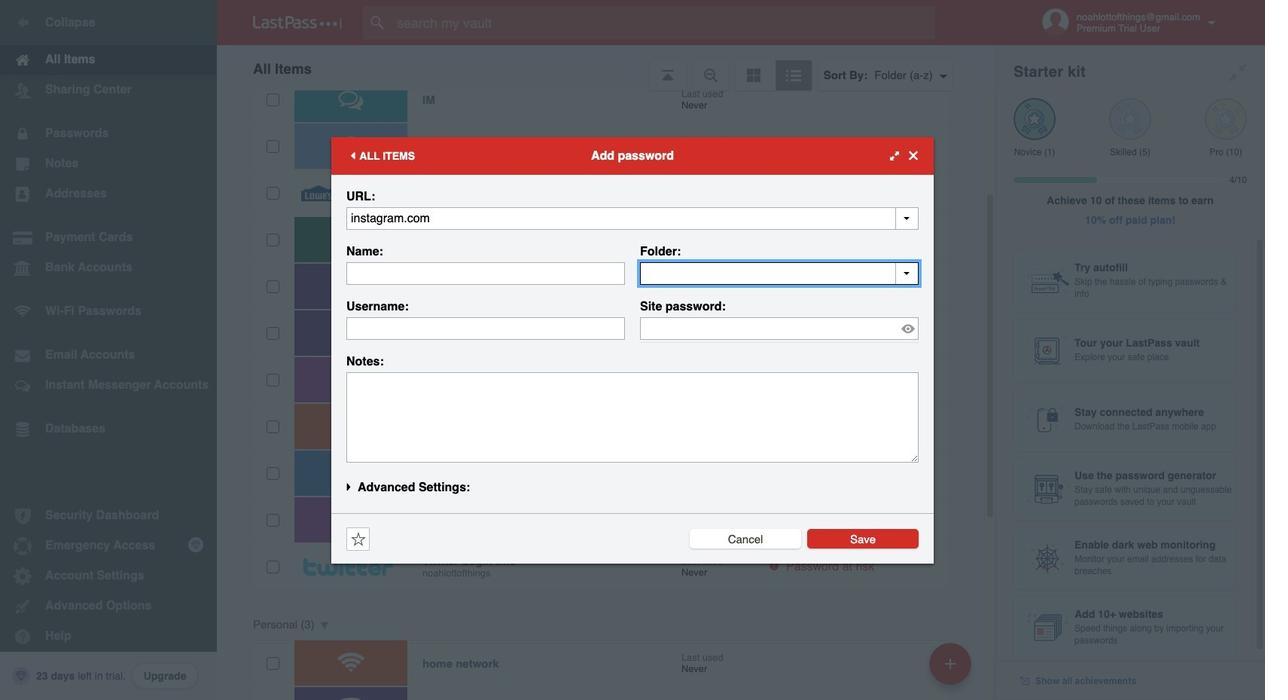 Task type: vqa. For each thing, say whether or not it's contained in the screenshot.
the 'New item' element
no



Task type: describe. For each thing, give the bounding box(es) containing it.
main navigation navigation
[[0, 0, 217, 700]]

lastpass image
[[253, 16, 342, 29]]

Search search field
[[363, 6, 965, 39]]

new item navigation
[[925, 638, 981, 700]]

search my vault text field
[[363, 6, 965, 39]]



Task type: locate. For each thing, give the bounding box(es) containing it.
None text field
[[347, 207, 919, 229]]

new item image
[[946, 658, 956, 669]]

vault options navigation
[[217, 45, 996, 90]]

dialog
[[332, 137, 934, 563]]

None password field
[[640, 317, 919, 339]]

None text field
[[347, 262, 625, 284], [640, 262, 919, 284], [347, 317, 625, 339], [347, 372, 919, 462], [347, 262, 625, 284], [640, 262, 919, 284], [347, 317, 625, 339], [347, 372, 919, 462]]



